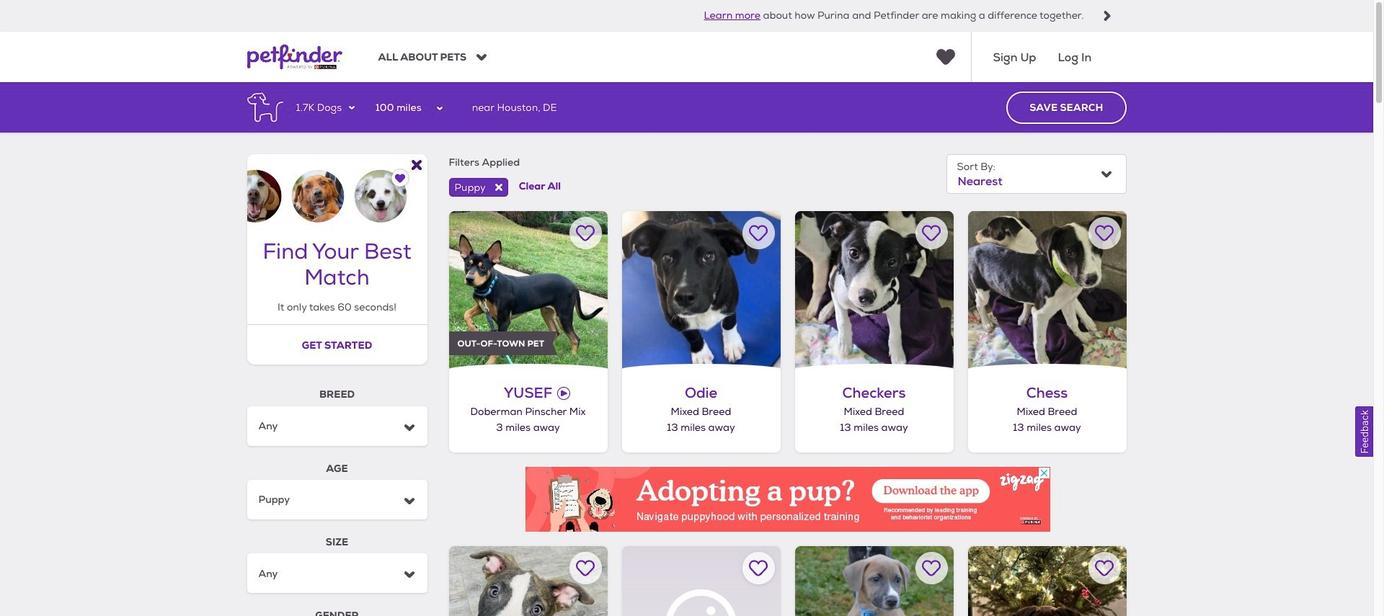 Task type: vqa. For each thing, say whether or not it's contained in the screenshot.
Main Content
yes



Task type: describe. For each thing, give the bounding box(es) containing it.
palmetto, adoptable dog, puppy female american bulldog mix, 14 miles away. image
[[968, 546, 1127, 617]]

perry, adoptable dog, puppy female american bulldog mix, 14 miles away. image
[[795, 546, 954, 617]]

krue, adoptable dog, puppy male mixed breed, 14 miles away. image
[[622, 546, 781, 617]]

petfinder home image
[[247, 32, 342, 83]]

cinder, adoptable dog, puppy male mixed breed, 13 miles away. image
[[449, 546, 608, 617]]

has video image
[[558, 387, 571, 400]]

yusef, adoptable dog, puppy male doberman pinscher mix, 3 miles away, has video, out-of-town pet. image
[[449, 211, 608, 370]]

potential dog matches image
[[247, 155, 427, 223]]



Task type: locate. For each thing, give the bounding box(es) containing it.
checkers, adoptable dog, puppy female mixed breed, 13 miles away. image
[[795, 211, 954, 370]]

main content
[[0, 83, 1374, 617]]

odie, adoptable dog, puppy male mixed breed, 13 miles away. image
[[622, 211, 781, 370]]

chess, adoptable dog, puppy female mixed breed, 13 miles away. image
[[968, 211, 1127, 370]]

advertisement element
[[525, 467, 1050, 532]]



